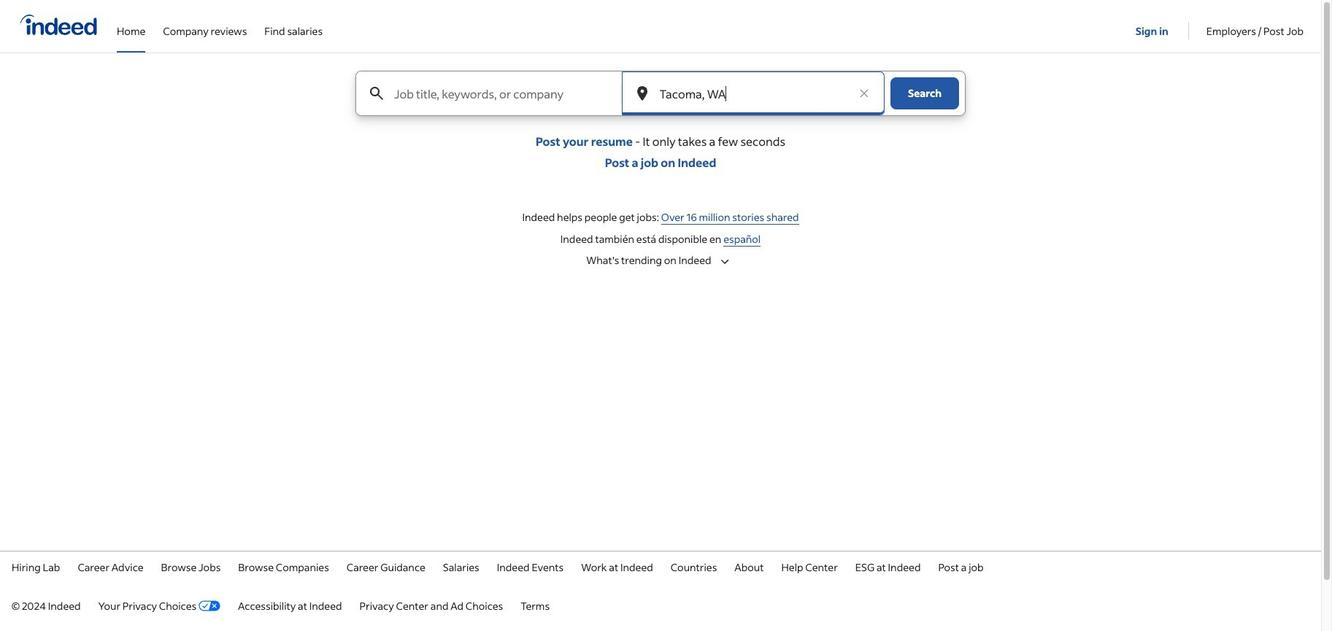 Task type: describe. For each thing, give the bounding box(es) containing it.
search: Job title, keywords, or company text field
[[391, 72, 619, 115]]

clear location input image
[[857, 86, 871, 101]]



Task type: locate. For each thing, give the bounding box(es) containing it.
Edit location text field
[[657, 72, 850, 115]]

section
[[0, 203, 1321, 253]]

main content
[[0, 71, 1321, 271]]

None search field
[[344, 71, 977, 134]]



Task type: vqa. For each thing, say whether or not it's contained in the screenshot.
Charlotte, NC 28206 not
no



